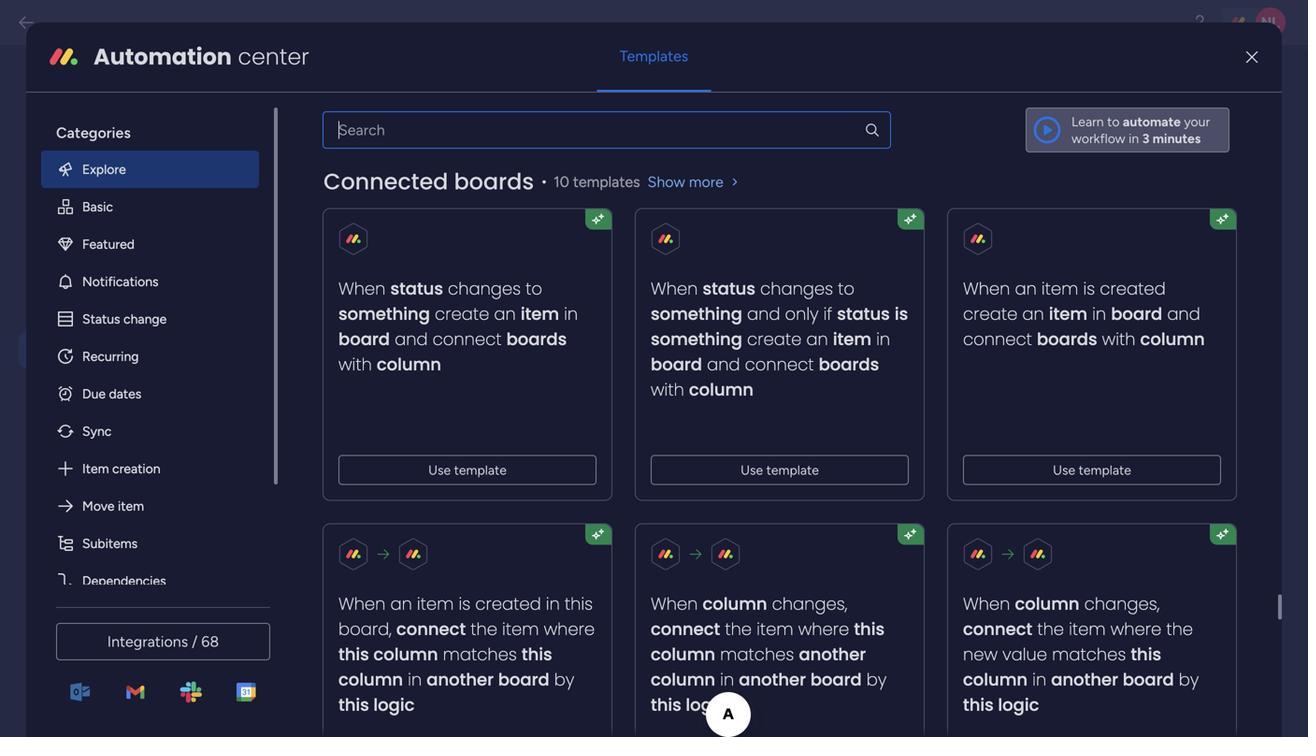 Task type: describe. For each thing, give the bounding box(es) containing it.
due dates
[[82, 386, 142, 402]]

experience.
[[394, 396, 466, 413]]

column inside when status changes   to something create an item in board and connect boards with column
[[377, 352, 441, 376]]

3 minutes
[[1143, 130, 1201, 146]]

boards down when an item is created create an
[[1037, 327, 1098, 351]]

new inside the item where the new value matches
[[963, 642, 998, 666]]

the for the monday app api gives you powerful capabilities in order to enhance your monday app experience. it's very important to keep your api token secure.
[[367, 354, 390, 371]]

api left v2 on the left
[[311, 85, 342, 109]]

important
[[521, 396, 583, 413]]

categories list box
[[41, 107, 278, 599]]

content directory button
[[19, 496, 236, 533]]

monday icon image
[[329, 352, 347, 380]]

token for personal api token
[[393, 136, 430, 153]]

created for the item where
[[475, 592, 541, 616]]

personal api token
[[311, 136, 430, 153]]

there
[[392, 199, 421, 214]]

api left token
[[367, 417, 388, 434]]

and inside and connect
[[1168, 302, 1201, 326]]

api up connected
[[368, 136, 389, 153]]

3
[[1143, 130, 1150, 146]]

item creation
[[82, 460, 160, 476]]

10 templates
[[554, 173, 640, 191]]

token
[[392, 417, 427, 434]]

cross
[[69, 628, 112, 648]]

connect the item where this column matches
[[339, 617, 595, 666]]

1 vertical spatial monday
[[598, 375, 648, 392]]

gives
[[499, 354, 532, 371]]

an left "item in board"
[[1023, 302, 1045, 326]]

recurring
[[82, 348, 139, 364]]

minutes
[[1153, 130, 1201, 146]]

another inside another column
[[799, 642, 866, 666]]

status change option
[[41, 300, 259, 337]]

create for an
[[963, 302, 1018, 326]]

create for status
[[435, 302, 490, 326]]

tidy
[[70, 463, 101, 483]]

enhance
[[509, 375, 563, 392]]

item
[[82, 460, 109, 476]]

68
[[201, 633, 219, 651]]

status for and
[[703, 277, 756, 301]]

in inside the monday app api gives you powerful capabilities in order to enhance your monday app experience. it's very important to keep your api token secure.
[[441, 375, 452, 392]]

logic for the item where the new value matches
[[998, 693, 1040, 717]]

1 vertical spatial more
[[689, 173, 724, 191]]

an inside "when an item is created in this board,"
[[390, 592, 412, 616]]

developers.monday.com
[[367, 277, 520, 294]]

show
[[648, 173, 686, 191]]

move item option
[[41, 487, 259, 525]]

api left tokens
[[519, 199, 538, 214]]

usage stats button
[[19, 414, 236, 450]]

help image
[[1191, 13, 1209, 32]]

security
[[70, 298, 132, 319]]

connect inside connect the item where this column matches
[[397, 617, 466, 641]]

use template for board
[[741, 462, 819, 478]]

in the new api there are only personal api tokens
[[311, 199, 577, 214]]

move
[[82, 498, 115, 514]]

are
[[424, 199, 441, 214]]

connect inside when status changes   to something create an item in board and connect boards with column
[[433, 327, 502, 351]]

0 horizontal spatial app
[[367, 396, 390, 413]]

where inside when column changes, connect the item where
[[799, 617, 850, 641]]

recurring option
[[41, 337, 259, 375]]

to inside when status changes   to something create an item in board and connect boards with column
[[526, 277, 543, 301]]

show more
[[648, 173, 724, 191]]

status change
[[82, 311, 167, 327]]

administration learn more
[[33, 80, 219, 137]]

explore
[[82, 161, 126, 177]]

back to workspace image
[[17, 13, 36, 32]]

customization button
[[19, 208, 236, 245]]

connect inside when column changes, connect the item where
[[651, 617, 720, 641]]

center
[[238, 41, 309, 72]]

when for when column changes, connect the item where
[[651, 592, 698, 616]]

your inside your workflow in
[[1185, 113, 1211, 129]]

regenerate button
[[612, 130, 685, 160]]

item creation option
[[41, 450, 259, 487]]

when status changes   to something create an item in board and connect boards with column
[[339, 277, 578, 376]]

in inside when status changes   to something and only if status is something create an item in board and connect boards with column
[[877, 327, 891, 351]]

use for column
[[429, 462, 451, 478]]

connected boards
[[324, 166, 534, 197]]

at
[[604, 256, 616, 273]]

1 vertical spatial your
[[566, 375, 594, 392]]

the api documentation can be found at developers.monday.com
[[367, 256, 616, 294]]

cross account copier
[[69, 628, 178, 673]]

boards up personal
[[454, 166, 534, 197]]

an up and connect at the top of page
[[1015, 277, 1037, 301]]

item inside the item where the new value matches
[[1069, 617, 1106, 641]]

dependencies option
[[41, 562, 259, 599]]

this inside connect the item where this column matches
[[339, 642, 369, 666]]

up
[[105, 463, 127, 483]]

where inside connect the item where this column matches
[[544, 617, 595, 641]]

board,
[[339, 617, 392, 641]]

item inside when an item is created create an
[[1042, 277, 1079, 301]]

when status changes   to something and only if status is something create an item in board and connect boards with column
[[651, 277, 908, 402]]

integrations / 68
[[107, 633, 219, 651]]

in inside your workflow in
[[1129, 130, 1139, 146]]

this inside "when an item is created in this board,"
[[565, 592, 593, 616]]

keep
[[604, 396, 634, 413]]

cross account copier button
[[19, 620, 236, 681]]

automation
[[94, 41, 232, 72]]

is inside when status changes   to something and only if status is something create an item in board and connect boards with column
[[895, 302, 908, 326]]

something for and
[[339, 302, 430, 326]]

template for board
[[767, 462, 819, 478]]

documentation
[[418, 256, 514, 273]]

this column for the item where
[[651, 617, 885, 666]]

in
[[311, 199, 321, 214]]

board inside when status changes   to something create an item in board and connect boards with column
[[339, 327, 390, 351]]

subitems
[[82, 535, 138, 551]]

very
[[491, 396, 518, 413]]

creation
[[112, 460, 160, 476]]

item inside "when an item is created in this board,"
[[417, 592, 454, 616]]

personal
[[311, 136, 364, 153]]

changes for only
[[761, 277, 834, 301]]

boards inside when status changes   to something and only if status is something create an item in board and connect boards with column
[[819, 352, 879, 376]]

2 logic from the left
[[686, 693, 727, 717]]

column inside when column changes, connect
[[1015, 592, 1080, 616]]

automation center
[[94, 41, 309, 72]]

only for if
[[785, 302, 819, 326]]

3 template from the left
[[1079, 462, 1132, 478]]

due dates option
[[41, 375, 259, 412]]

learn inside administration learn more
[[33, 120, 67, 137]]

permissions button
[[19, 579, 236, 615]]

2 matches from the left
[[716, 642, 799, 666]]

changes, for when column changes, connect the item where
[[772, 592, 848, 616]]

sync option
[[41, 412, 259, 450]]

it's
[[469, 396, 488, 413]]

users
[[70, 257, 112, 277]]

basic
[[82, 199, 113, 214]]

copier
[[69, 653, 116, 673]]

more inside administration learn more
[[71, 120, 103, 137]]

move item
[[82, 498, 144, 514]]

administration
[[33, 80, 219, 113]]

secure.
[[431, 417, 476, 434]]

2 horizontal spatial with
[[1103, 327, 1136, 351]]

column inside connect the item where this column matches
[[374, 642, 438, 666]]

api v2 token
[[311, 85, 429, 109]]

api up order
[[475, 354, 496, 371]]

3 use template button from the left
[[963, 455, 1222, 485]]

column inside another column
[[651, 668, 716, 692]]

usage
[[70, 422, 117, 442]]

workflow
[[1072, 130, 1126, 146]]

value
[[1003, 642, 1048, 666]]

is for this
[[459, 592, 471, 616]]

in another board by this logic for the item where the new value matches
[[963, 668, 1200, 717]]

matches for new
[[1052, 642, 1126, 666]]

account
[[116, 628, 178, 648]]

featured option
[[41, 225, 259, 263]]

if
[[824, 302, 833, 326]]

developers.monday.com link
[[367, 277, 520, 294]]

matches for this
[[443, 642, 517, 666]]

apps
[[70, 545, 109, 565]]



Task type: locate. For each thing, give the bounding box(es) containing it.
an inside when status changes   to something create an item in board and connect boards with column
[[494, 302, 516, 326]]

2 use from the left
[[741, 462, 763, 478]]

Search for a column type search field
[[323, 111, 891, 148]]

when an item is created in this board,
[[339, 592, 593, 641]]

1 where from the left
[[544, 617, 595, 641]]

1 vertical spatial with
[[339, 352, 372, 376]]

0 horizontal spatial created
[[475, 592, 541, 616]]

1 horizontal spatial template
[[767, 462, 819, 478]]

with inside when status changes   to something and only if status is something create an item in board and connect boards with column
[[651, 378, 685, 402]]

directory
[[136, 504, 203, 524]]

created inside "when an item is created in this board,"
[[475, 592, 541, 616]]

boards up the 'you'
[[507, 327, 567, 351]]

in another board by this logic down connect the item where this column matches
[[339, 668, 575, 717]]

more up explore
[[71, 120, 103, 137]]

the monday app api gives you powerful capabilities in order to enhance your monday app experience. it's very important to keep your api token secure.
[[367, 354, 665, 434]]

when column changes, connect the item where
[[651, 592, 854, 641]]

1 horizontal spatial matches
[[716, 642, 799, 666]]

use template button
[[339, 455, 597, 485], [651, 455, 909, 485], [963, 455, 1222, 485]]

use template
[[429, 462, 507, 478], [741, 462, 819, 478], [1053, 462, 1132, 478]]

featured
[[82, 236, 135, 252]]

api up developers.monday.com link
[[393, 256, 415, 273]]

explore option
[[41, 150, 259, 188]]

the for the api documentation can be found at developers.monday.com
[[367, 256, 390, 273]]

item inside when status changes   to something create an item in board and connect boards with column
[[521, 302, 559, 326]]

10
[[554, 173, 570, 191]]

1 horizontal spatial logic
[[686, 693, 727, 717]]

1 matches from the left
[[443, 642, 517, 666]]

1 vertical spatial new
[[963, 642, 998, 666]]

in
[[1129, 130, 1139, 146], [564, 302, 578, 326], [1093, 302, 1107, 326], [877, 327, 891, 351], [441, 375, 452, 392], [546, 592, 560, 616], [408, 668, 422, 692], [720, 668, 734, 692], [1033, 668, 1047, 692]]

0 horizontal spatial monday
[[393, 354, 444, 371]]

due
[[82, 386, 106, 402]]

0 horizontal spatial this column
[[339, 642, 552, 692]]

2 horizontal spatial is
[[1084, 277, 1096, 301]]

2 in another board by this logic from the left
[[651, 668, 887, 717]]

0 horizontal spatial new
[[345, 199, 367, 214]]

0 horizontal spatial your
[[566, 375, 594, 392]]

use template button for column
[[339, 455, 597, 485]]

when
[[339, 277, 386, 301], [651, 277, 698, 301], [963, 277, 1011, 301], [339, 592, 386, 616], [651, 592, 698, 616], [963, 592, 1011, 616]]

matches down when column changes, connect
[[1052, 642, 1126, 666]]

security button
[[19, 290, 236, 327]]

dependencies
[[82, 573, 166, 589]]

changes up if
[[761, 277, 834, 301]]

status
[[390, 277, 443, 301], [703, 277, 756, 301], [837, 302, 890, 326]]

and connect
[[963, 302, 1201, 351]]

0 vertical spatial token
[[374, 85, 429, 109]]

dates
[[109, 386, 142, 402]]

billing
[[70, 381, 114, 401]]

logic down board, in the bottom left of the page
[[374, 693, 415, 717]]

0 vertical spatial your
[[1185, 113, 1211, 129]]

created up connect the item where this column matches
[[475, 592, 541, 616]]

and inside when status changes   to something create an item in board and connect boards with column
[[395, 327, 428, 351]]

files o image
[[625, 169, 638, 182]]

2 where from the left
[[799, 617, 850, 641]]

item inside when column changes, connect the item where
[[757, 617, 794, 641]]

when inside when an item is created create an
[[963, 277, 1011, 301]]

sync
[[82, 423, 112, 439]]

with
[[1103, 327, 1136, 351], [339, 352, 372, 376], [651, 378, 685, 402]]

0 horizontal spatial only
[[444, 199, 467, 214]]

by
[[554, 668, 575, 692], [867, 668, 887, 692], [1179, 668, 1200, 692]]

1 by from the left
[[554, 668, 575, 692]]

another column
[[651, 642, 866, 692]]

logic for matches
[[374, 693, 415, 717]]

api down 'status' on the top left
[[70, 340, 95, 360]]

new down connected
[[345, 199, 367, 214]]

2 horizontal spatial logic
[[998, 693, 1040, 717]]

your right keep
[[637, 396, 665, 413]]

1 template from the left
[[454, 462, 507, 478]]

create inside when status changes   to something and only if status is something create an item in board and connect boards with column
[[747, 327, 802, 351]]

automation  center image
[[49, 42, 79, 72]]

is for an
[[1084, 277, 1096, 301]]

categories heading
[[41, 107, 259, 150]]

subitems option
[[41, 525, 259, 562]]

1 use from the left
[[429, 462, 451, 478]]

1 horizontal spatial more
[[689, 173, 724, 191]]

status inside when status changes   to something create an item in board and connect boards with column
[[390, 277, 443, 301]]

by for the item where the new value matches
[[1179, 668, 1200, 692]]

logic
[[374, 693, 415, 717], [686, 693, 727, 717], [998, 693, 1040, 717]]

2 horizontal spatial use template
[[1053, 462, 1132, 478]]

learn more link
[[33, 118, 236, 139]]

2 by from the left
[[867, 668, 887, 692]]

item inside when status changes   to something and only if status is something create an item in board and connect boards with column
[[833, 327, 872, 351]]

0 vertical spatial with
[[1103, 327, 1136, 351]]

more right show
[[689, 173, 724, 191]]

logic down another column
[[686, 693, 727, 717]]

templates
[[573, 173, 640, 191]]

change
[[124, 311, 167, 327]]

created for in
[[1100, 277, 1166, 301]]

only inside when status changes   to something and only if status is something create an item in board and connect boards with column
[[785, 302, 819, 326]]

in inside when status changes   to something create an item in board and connect boards with column
[[564, 302, 578, 326]]

and
[[747, 302, 781, 326], [1168, 302, 1201, 326], [395, 327, 428, 351], [707, 352, 740, 376]]

item in board
[[1049, 302, 1163, 326]]

3 in another board by this logic from the left
[[963, 668, 1200, 717]]

2 horizontal spatial use
[[1053, 462, 1076, 478]]

0 horizontal spatial where
[[544, 617, 595, 641]]

0 horizontal spatial by
[[554, 668, 575, 692]]

only for personal
[[444, 199, 467, 214]]

changes inside when status changes   to something and only if status is something create an item in board and connect boards with column
[[761, 277, 834, 301]]

0 horizontal spatial more
[[71, 120, 103, 137]]

item inside connect the item where this column matches
[[502, 617, 539, 641]]

2 vertical spatial is
[[459, 592, 471, 616]]

use for board
[[741, 462, 763, 478]]

template for column
[[454, 462, 507, 478]]

noah lott image
[[1256, 7, 1286, 37]]

2 horizontal spatial where
[[1111, 617, 1162, 641]]

billing button
[[19, 373, 236, 409]]

0 vertical spatial created
[[1100, 277, 1166, 301]]

when inside when status changes   to something create an item in board and connect boards with column
[[339, 277, 386, 301]]

this column for the item where the new value matches
[[963, 642, 1162, 692]]

customization
[[70, 216, 179, 236]]

2 changes from the left
[[761, 277, 834, 301]]

0 horizontal spatial matches
[[443, 642, 517, 666]]

monday up keep
[[598, 375, 648, 392]]

connect inside when status changes   to something and only if status is something create an item in board and connect boards with column
[[745, 352, 814, 376]]

0 vertical spatial the
[[367, 256, 390, 273]]

2 horizontal spatial in another board by this logic
[[963, 668, 1200, 717]]

is up connect the item where this column matches
[[459, 592, 471, 616]]

when an item is created create an
[[963, 277, 1166, 326]]

apps button
[[19, 537, 236, 574]]

token for api v2 token
[[374, 85, 429, 109]]

status
[[82, 311, 120, 327]]

column inside when column changes, connect the item where
[[703, 592, 768, 616]]

an inside when status changes   to something and only if status is something create an item in board and connect boards with column
[[807, 327, 829, 351]]

when inside when column changes, connect the item where
[[651, 592, 698, 616]]

0 vertical spatial new
[[345, 199, 367, 214]]

created
[[1100, 277, 1166, 301], [475, 592, 541, 616]]

/
[[192, 633, 198, 651]]

2 use template button from the left
[[651, 455, 909, 485]]

permissions
[[70, 587, 158, 607]]

in another board by this logic
[[339, 668, 575, 717], [651, 668, 887, 717], [963, 668, 1200, 717]]

use
[[429, 462, 451, 478], [741, 462, 763, 478], [1053, 462, 1076, 478]]

when for when column changes, connect
[[963, 592, 1011, 616]]

the item where the new value matches
[[963, 617, 1194, 666]]

changes, for when column changes, connect
[[1085, 592, 1160, 616]]

matches inside the item where the new value matches
[[1052, 642, 1126, 666]]

content
[[70, 504, 132, 524]]

is up "item in board"
[[1084, 277, 1096, 301]]

0 vertical spatial app
[[447, 354, 471, 371]]

2 horizontal spatial this column
[[963, 642, 1162, 692]]

3 where from the left
[[1111, 617, 1162, 641]]

connect inside when column changes, connect
[[963, 617, 1033, 641]]

personal
[[470, 199, 516, 214]]

2 horizontal spatial matches
[[1052, 642, 1126, 666]]

when inside when column changes, connect
[[963, 592, 1011, 616]]

0 horizontal spatial changes,
[[772, 592, 848, 616]]

the up capabilities
[[367, 354, 390, 371]]

search image
[[864, 121, 881, 138]]

integrations / 68 button
[[56, 623, 270, 660]]

2 horizontal spatial template
[[1079, 462, 1132, 478]]

show more link
[[648, 172, 743, 191]]

new left value
[[963, 642, 998, 666]]

1 horizontal spatial this column
[[651, 617, 885, 666]]

created inside when an item is created create an
[[1100, 277, 1166, 301]]

3 use from the left
[[1053, 462, 1076, 478]]

use template for column
[[429, 462, 507, 478]]

notifications option
[[41, 263, 259, 300]]

3 logic from the left
[[998, 693, 1040, 717]]

board
[[1111, 302, 1163, 326], [339, 327, 390, 351], [651, 352, 702, 376], [498, 668, 550, 692], [811, 668, 862, 692], [1123, 668, 1175, 692]]

order
[[455, 375, 489, 392]]

your up minutes
[[1185, 113, 1211, 129]]

1 horizontal spatial created
[[1100, 277, 1166, 301]]

create inside when status changes   to something create an item in board and connect boards with column
[[435, 302, 490, 326]]

when for when an item is created create an
[[963, 277, 1011, 301]]

the inside connect the item where this column matches
[[471, 617, 498, 641]]

0 horizontal spatial with
[[339, 352, 372, 376]]

0 horizontal spatial learn
[[33, 120, 67, 137]]

0 horizontal spatial in another board by this logic
[[339, 668, 575, 717]]

1 horizontal spatial in another board by this logic
[[651, 668, 887, 717]]

only
[[444, 199, 467, 214], [785, 302, 819, 326]]

something for something
[[651, 302, 743, 326]]

2 the from the top
[[367, 354, 390, 371]]

1 use template button from the left
[[339, 455, 597, 485]]

1 horizontal spatial by
[[867, 668, 887, 692]]

in another board by this logic for matches
[[339, 668, 575, 717]]

only right are
[[444, 199, 467, 214]]

another
[[799, 642, 866, 666], [427, 668, 494, 692], [739, 668, 806, 692], [1052, 668, 1119, 692]]

1 horizontal spatial create
[[747, 327, 802, 351]]

1 horizontal spatial monday
[[598, 375, 648, 392]]

0 horizontal spatial use template
[[429, 462, 507, 478]]

0 horizontal spatial create
[[435, 302, 490, 326]]

changes, inside when column changes, connect the item where
[[772, 592, 848, 616]]

boards inside when status changes   to something create an item in board and connect boards with column
[[507, 327, 567, 351]]

1 horizontal spatial your
[[637, 396, 665, 413]]

your down powerful
[[566, 375, 594, 392]]

2 horizontal spatial by
[[1179, 668, 1200, 692]]

0 vertical spatial monday
[[393, 354, 444, 371]]

create inside when an item is created create an
[[963, 302, 1018, 326]]

learn to automate
[[1072, 113, 1181, 129]]

an down the api documentation can be found at developers.monday.com
[[494, 302, 516, 326]]

api button
[[19, 332, 236, 368]]

2 horizontal spatial create
[[963, 302, 1018, 326]]

1 horizontal spatial changes
[[761, 277, 834, 301]]

tidy up button
[[19, 455, 236, 492]]

2 changes, from the left
[[1085, 592, 1160, 616]]

is right if
[[895, 302, 908, 326]]

api inside api button
[[70, 340, 95, 360]]

1 horizontal spatial status
[[703, 277, 756, 301]]

2 vertical spatial with
[[651, 378, 685, 402]]

when inside "when an item is created in this board,"
[[339, 592, 386, 616]]

integrations
[[107, 633, 188, 651]]

the inside the monday app api gives you powerful capabilities in order to enhance your monday app experience. it's very important to keep your api token secure.
[[367, 354, 390, 371]]

1 logic from the left
[[374, 693, 415, 717]]

when column changes, connect
[[963, 592, 1160, 641]]

1 vertical spatial only
[[785, 302, 819, 326]]

boards down if
[[819, 352, 879, 376]]

1 horizontal spatial where
[[799, 617, 850, 641]]

changes inside when status changes   to something create an item in board and connect boards with column
[[448, 277, 521, 301]]

column inside when status changes   to something and only if status is something create an item in board and connect boards with column
[[689, 378, 754, 402]]

2 vertical spatial your
[[637, 396, 665, 413]]

changes for an
[[448, 277, 521, 301]]

1 horizontal spatial only
[[785, 302, 819, 326]]

1 vertical spatial created
[[475, 592, 541, 616]]

the inside when column changes, connect the item where
[[725, 617, 752, 641]]

2 horizontal spatial status
[[837, 302, 890, 326]]

learn down "automation  center" image
[[33, 120, 67, 137]]

the right dapulse info image
[[367, 256, 390, 273]]

0 vertical spatial is
[[1084, 277, 1096, 301]]

1 vertical spatial token
[[393, 136, 430, 153]]

new
[[345, 199, 367, 214], [963, 642, 998, 666]]

is inside "when an item is created in this board,"
[[459, 592, 471, 616]]

when inside when status changes   to something and only if status is something create an item in board and connect boards with column
[[651, 277, 698, 301]]

app down capabilities
[[367, 396, 390, 413]]

2 use template from the left
[[741, 462, 819, 478]]

token up connected boards
[[393, 136, 430, 153]]

in another board by this logic down the item where the new value matches
[[963, 668, 1200, 717]]

3 by from the left
[[1179, 668, 1200, 692]]

app up order
[[447, 354, 471, 371]]

can
[[518, 256, 540, 273]]

copy
[[646, 168, 677, 184]]

when for when status changes   to something create an item in board and connect boards with column
[[339, 277, 386, 301]]

3 use template from the left
[[1053, 462, 1132, 478]]

to
[[1108, 113, 1120, 129], [526, 277, 543, 301], [838, 277, 855, 301], [492, 375, 506, 392], [587, 396, 600, 413]]

logic down value
[[998, 693, 1040, 717]]

automate
[[1123, 113, 1181, 129]]

0 horizontal spatial is
[[459, 592, 471, 616]]

with inside when status changes   to something create an item in board and connect boards with column
[[339, 352, 372, 376]]

when for when an item is created in this board,
[[339, 592, 386, 616]]

1 horizontal spatial use template
[[741, 462, 819, 478]]

None search field
[[323, 111, 891, 148]]

tidy up
[[70, 463, 127, 483]]

1 changes, from the left
[[772, 592, 848, 616]]

categories
[[56, 124, 131, 141]]

this
[[565, 592, 593, 616], [854, 617, 885, 641], [339, 642, 369, 666], [522, 642, 552, 666], [1131, 642, 1162, 666], [339, 693, 369, 717], [651, 693, 682, 717], [963, 693, 994, 717]]

1 horizontal spatial is
[[895, 302, 908, 326]]

in inside "when an item is created in this board,"
[[546, 592, 560, 616]]

content directory
[[70, 504, 203, 524]]

1 the from the top
[[367, 256, 390, 273]]

0 horizontal spatial use
[[429, 462, 451, 478]]

in another board by this logic down when column changes, connect the item where at bottom
[[651, 668, 887, 717]]

connected
[[324, 166, 448, 197]]

is inside when an item is created create an
[[1084, 277, 1096, 301]]

when for when status changes   to something and only if status is something create an item in board and connect boards with column
[[651, 277, 698, 301]]

something inside when status changes   to something create an item in board and connect boards with column
[[339, 302, 430, 326]]

0 horizontal spatial status
[[390, 277, 443, 301]]

your
[[1185, 113, 1211, 129], [566, 375, 594, 392], [637, 396, 665, 413]]

the
[[367, 256, 390, 273], [367, 354, 390, 371]]

0 horizontal spatial template
[[454, 462, 507, 478]]

to inside when status changes   to something and only if status is something create an item in board and connect boards with column
[[838, 277, 855, 301]]

stats
[[122, 422, 158, 442]]

2 horizontal spatial your
[[1185, 113, 1211, 129]]

3 matches from the left
[[1052, 642, 1126, 666]]

1 horizontal spatial new
[[963, 642, 998, 666]]

1 horizontal spatial use
[[741, 462, 763, 478]]

api down connected
[[370, 199, 389, 214]]

matches down "when an item is created in this board,"
[[443, 642, 517, 666]]

learn up workflow
[[1072, 113, 1104, 129]]

template
[[454, 462, 507, 478], [767, 462, 819, 478], [1079, 462, 1132, 478]]

0 horizontal spatial changes
[[448, 277, 521, 301]]

copy button
[[618, 161, 685, 191]]

changes
[[448, 277, 521, 301], [761, 277, 834, 301]]

changes, inside when column changes, connect
[[1085, 592, 1160, 616]]

monday up capabilities
[[393, 354, 444, 371]]

token right v2 on the left
[[374, 85, 429, 109]]

by for matches
[[554, 668, 575, 692]]

2 horizontal spatial use template button
[[963, 455, 1222, 485]]

changes,
[[772, 592, 848, 616], [1085, 592, 1160, 616]]

this column
[[651, 617, 885, 666], [339, 642, 552, 692], [963, 642, 1162, 692]]

2 template from the left
[[767, 462, 819, 478]]

changes, up another column
[[772, 592, 848, 616]]

an down if
[[807, 327, 829, 351]]

0 vertical spatial more
[[71, 120, 103, 137]]

1 in another board by this logic from the left
[[339, 668, 575, 717]]

1 horizontal spatial learn
[[1072, 113, 1104, 129]]

where inside the item where the new value matches
[[1111, 617, 1162, 641]]

status for create
[[390, 277, 443, 301]]

the
[[324, 199, 342, 214], [471, 617, 498, 641], [725, 617, 752, 641], [1038, 617, 1065, 641], [1167, 617, 1194, 641]]

only left if
[[785, 302, 819, 326]]

changes down documentation
[[448, 277, 521, 301]]

1 horizontal spatial app
[[447, 354, 471, 371]]

use template button for board
[[651, 455, 909, 485]]

0 horizontal spatial logic
[[374, 693, 415, 717]]

the inside the api documentation can be found at developers.monday.com
[[367, 256, 390, 273]]

1 changes from the left
[[448, 277, 521, 301]]

be
[[544, 256, 560, 273]]

item inside the move item option
[[118, 498, 144, 514]]

found
[[563, 256, 600, 273]]

1 vertical spatial the
[[367, 354, 390, 371]]

api inside the api documentation can be found at developers.monday.com
[[393, 256, 415, 273]]

1 vertical spatial app
[[367, 396, 390, 413]]

0 horizontal spatial use template button
[[339, 455, 597, 485]]

changes, up the item where the new value matches
[[1085, 592, 1160, 616]]

general
[[70, 175, 128, 195]]

tokens
[[541, 199, 577, 214]]

regenerate
[[619, 138, 677, 152]]

matches down when column changes, connect the item where at bottom
[[716, 642, 799, 666]]

dapulse info image
[[329, 254, 348, 282]]

1 horizontal spatial use template button
[[651, 455, 909, 485]]

boards with column
[[1037, 327, 1205, 351]]

created up "item in board"
[[1100, 277, 1166, 301]]

1 use template from the left
[[429, 462, 507, 478]]

basic option
[[41, 188, 259, 225]]

this column for matches
[[339, 642, 552, 692]]

1 vertical spatial is
[[895, 302, 908, 326]]

0 vertical spatial only
[[444, 199, 467, 214]]

1 horizontal spatial with
[[651, 378, 685, 402]]

something
[[339, 302, 430, 326], [651, 302, 743, 326], [651, 327, 743, 351]]

an up board, in the bottom left of the page
[[390, 592, 412, 616]]

connect inside and connect
[[963, 327, 1033, 351]]

general button
[[19, 167, 236, 203]]

board inside when status changes   to something and only if status is something create an item in board and connect boards with column
[[651, 352, 702, 376]]

matches inside connect the item where this column matches
[[443, 642, 517, 666]]

1 horizontal spatial changes,
[[1085, 592, 1160, 616]]



Task type: vqa. For each thing, say whether or not it's contained in the screenshot.
product in the Centralize and prioritize your product wish list
no



